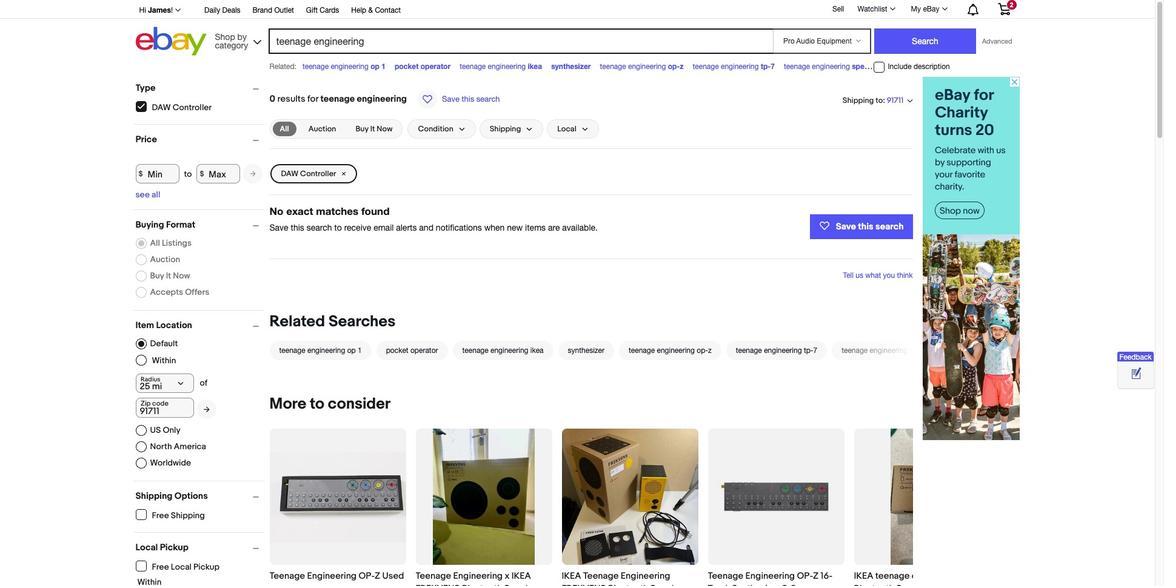 Task type: vqa. For each thing, say whether or not it's contained in the screenshot.
does to the bottom
no



Task type: locate. For each thing, give the bounding box(es) containing it.
2 free from the top
[[152, 562, 169, 573]]

z inside teenage engineering op-z 16- track synthesizer & sequence
[[813, 571, 819, 583]]

0 horizontal spatial save this search
[[442, 95, 500, 104]]

save this search
[[442, 95, 500, 104], [836, 221, 904, 233]]

0 horizontal spatial it
[[166, 271, 171, 281]]

$ for maximum value in $ text field
[[200, 169, 204, 179]]

save up condition dropdown button at left top
[[442, 95, 460, 104]]

to down matches
[[334, 223, 342, 233]]

worldwide link
[[136, 458, 191, 469]]

synthesizer for related:
[[551, 62, 591, 71]]

save this search button up us
[[810, 215, 913, 239]]

0 vertical spatial 7
[[771, 62, 775, 71]]

shop by category
[[215, 32, 248, 50]]

op- inside teenage engineering op-z used link
[[359, 571, 375, 583]]

pickup
[[160, 543, 188, 554], [193, 562, 220, 573]]

pickup down local pickup dropdown button
[[193, 562, 220, 573]]

gift
[[306, 6, 318, 15]]

1 vertical spatial buy
[[150, 271, 164, 281]]

are
[[548, 223, 560, 233]]

it down 0 results for teenage engineering
[[370, 124, 375, 134]]

teenage engineering speaker
[[784, 62, 880, 71], [842, 347, 936, 355]]

ikea teenage engineering frekvens bluetooth speaker limited edition dead stock image
[[562, 429, 698, 566]]

1 vertical spatial z
[[708, 347, 712, 355]]

daw up exact
[[281, 169, 298, 179]]

op inside main content
[[347, 347, 356, 355]]

to
[[876, 96, 883, 105], [184, 169, 192, 179], [334, 223, 342, 233], [310, 395, 324, 414]]

to left maximum value in $ text field
[[184, 169, 192, 179]]

ikea inside ikea teenage engineering frekvens bluetooth speake
[[562, 571, 581, 583]]

op
[[371, 62, 379, 71], [347, 347, 356, 355]]

teenage engineering op 1 up 0 results for teenage engineering
[[303, 62, 386, 71]]

!
[[171, 6, 173, 15]]

1 horizontal spatial local
[[171, 562, 192, 573]]

buy it now up 'accepts'
[[150, 271, 190, 281]]

4 teenage from the left
[[708, 571, 743, 583]]

1 vertical spatial speaker
[[910, 347, 936, 355]]

teenage inside teenage engineering x ikea frekvens bluetooth speaker
[[416, 571, 451, 583]]

0 vertical spatial z
[[680, 62, 684, 71]]

1 vertical spatial local
[[136, 543, 158, 554]]

search up shipping dropdown button
[[476, 95, 500, 104]]

3 teenage from the left
[[583, 571, 619, 583]]

pickup up free local pickup link
[[160, 543, 188, 554]]

it inside buy it now link
[[370, 124, 375, 134]]

z left used
[[375, 571, 380, 583]]

0 horizontal spatial speaker
[[852, 62, 880, 71]]

ikea
[[512, 571, 531, 583], [562, 571, 581, 583], [854, 571, 873, 583]]

found
[[361, 205, 390, 218]]

buying format button
[[136, 219, 264, 231]]

gift cards link
[[306, 4, 339, 18]]

advanced link
[[976, 29, 1018, 53]]

local right shipping dropdown button
[[557, 124, 576, 134]]

operator inside pocket operator link
[[410, 347, 438, 355]]

item location
[[136, 320, 192, 332]]

free local pickup
[[152, 562, 220, 573]]

0 horizontal spatial buy
[[150, 271, 164, 281]]

1 vertical spatial daw controller link
[[270, 164, 357, 184]]

tell us what you think link
[[843, 272, 913, 280]]

help
[[351, 6, 366, 15]]

$ for minimum value in $ text box
[[139, 169, 143, 179]]

daw controller link down type dropdown button
[[136, 101, 212, 112]]

$ up the see
[[139, 169, 143, 179]]

ikea inside teenage engineering x ikea frekvens bluetooth speaker
[[512, 571, 531, 583]]

x
[[505, 571, 510, 583]]

0 horizontal spatial daw
[[152, 102, 171, 112]]

save down no
[[269, 223, 288, 233]]

1 horizontal spatial ikea
[[562, 571, 581, 583]]

1 horizontal spatial 7
[[813, 347, 817, 355]]

synthesizer for related searches
[[568, 347, 604, 355]]

0 vertical spatial operator
[[421, 62, 451, 71]]

free down local pickup
[[152, 562, 169, 573]]

1 bluetooth from the left
[[462, 584, 502, 587]]

1 horizontal spatial speaker
[[896, 584, 931, 587]]

1 frekvens from the left
[[416, 584, 460, 587]]

0 vertical spatial all
[[280, 124, 289, 134]]

to right more
[[310, 395, 324, 414]]

local up free local pickup link
[[136, 543, 158, 554]]

pocket
[[395, 62, 419, 71], [386, 347, 408, 355]]

it up 'accepts'
[[166, 271, 171, 281]]

teenage
[[269, 571, 305, 583], [416, 571, 451, 583], [583, 571, 619, 583], [708, 571, 743, 583]]

local down local pickup dropdown button
[[171, 562, 192, 573]]

1 speaker from the left
[[504, 584, 538, 587]]

this inside no exact matches found save this search to receive email alerts and notifications when new items are available.
[[291, 223, 304, 233]]

engineering inside teenage engineering op 1
[[331, 62, 369, 71]]

teenage inside teenage engineering op-z used link
[[269, 571, 305, 583]]

feedback
[[1119, 353, 1152, 362]]

0 vertical spatial pocket
[[395, 62, 419, 71]]

deals
[[222, 6, 240, 15]]

condition
[[418, 124, 453, 134]]

brand outlet link
[[253, 4, 294, 18]]

buy it now down 0 results for teenage engineering
[[356, 124, 393, 134]]

0 vertical spatial op-
[[668, 62, 680, 71]]

north america link
[[136, 442, 206, 453]]

Maximum Value in $ text field
[[197, 164, 240, 184]]

0 vertical spatial synthesizer link
[[551, 62, 591, 71]]

2 op- from the left
[[797, 571, 813, 583]]

0 vertical spatial teenage engineering tp-7
[[693, 62, 775, 71]]

1 ikea from the left
[[512, 571, 531, 583]]

search up the you
[[875, 221, 904, 233]]

ikea teenage engineering frekvens bluetooth speake
[[562, 571, 684, 587]]

local inside local dropdown button
[[557, 124, 576, 134]]

z left 16-
[[813, 571, 819, 583]]

searches
[[329, 313, 395, 332]]

save this search for left save this search button
[[442, 95, 500, 104]]

1 horizontal spatial bluetooth
[[608, 584, 648, 587]]

1 horizontal spatial controller
[[300, 169, 336, 179]]

buying format
[[136, 219, 195, 231]]

free for local
[[152, 562, 169, 573]]

all down results
[[280, 124, 289, 134]]

tp- inside 'link'
[[804, 347, 813, 355]]

1 horizontal spatial auction
[[308, 124, 336, 134]]

to inside no exact matches found save this search to receive email alerts and notifications when new items are available.
[[334, 223, 342, 233]]

0 horizontal spatial frekvens
[[416, 584, 460, 587]]

engineering inside teenage engineering op-z 16- track synthesizer & sequence
[[745, 571, 795, 583]]

0 horizontal spatial op
[[347, 347, 356, 355]]

0 horizontal spatial save
[[269, 223, 288, 233]]

op-
[[668, 62, 680, 71], [697, 347, 708, 355]]

item location button
[[136, 320, 264, 332]]

1 vertical spatial teenage engineering speaker
[[842, 347, 936, 355]]

see all button
[[136, 190, 160, 200]]

op- left 16-
[[797, 571, 813, 583]]

see
[[136, 190, 150, 200]]

item
[[136, 320, 154, 332]]

engineering inside teenage engineering x ikea frekvens bluetooth speaker
[[453, 571, 503, 583]]

shipping inside 'free shipping' link
[[171, 511, 205, 521]]

1 horizontal spatial all
[[280, 124, 289, 134]]

1 engineering from the left
[[307, 571, 357, 583]]

1 vertical spatial pocket
[[386, 347, 408, 355]]

2 horizontal spatial local
[[557, 124, 576, 134]]

ikea inside ikea teenage engineering bluetooth speaker
[[854, 571, 873, 583]]

2 horizontal spatial bluetooth
[[854, 584, 894, 587]]

1 vertical spatial pocket operator
[[386, 347, 438, 355]]

3 engineering from the left
[[621, 571, 670, 583]]

bluetooth inside ikea teenage engineering bluetooth speaker
[[854, 584, 894, 587]]

teenage for teenage engineering op-z used
[[269, 571, 305, 583]]

email
[[374, 223, 394, 233]]

z
[[680, 62, 684, 71], [708, 347, 712, 355]]

engineering for teenage engineering op-z 16- track synthesizer & sequence
[[745, 571, 795, 583]]

1 horizontal spatial save
[[442, 95, 460, 104]]

all
[[280, 124, 289, 134], [150, 238, 160, 249]]

2 bluetooth from the left
[[608, 584, 648, 587]]

2 frekvens from the left
[[562, 584, 606, 587]]

1 free from the top
[[152, 511, 169, 521]]

help & contact link
[[351, 4, 401, 18]]

us
[[150, 426, 161, 436]]

daw controller link
[[136, 101, 212, 112], [270, 164, 357, 184]]

shipping options
[[136, 491, 208, 503]]

this down exact
[[291, 223, 304, 233]]

daw controller up exact
[[281, 169, 336, 179]]

2 ikea from the left
[[562, 571, 581, 583]]

1
[[381, 62, 386, 71], [358, 347, 362, 355]]

1 vertical spatial tp-
[[804, 347, 813, 355]]

1 horizontal spatial save this search
[[836, 221, 904, 233]]

free inside 'free shipping' link
[[152, 511, 169, 521]]

teenage engineering tp-7 link
[[726, 341, 832, 361]]

2 speaker from the left
[[896, 584, 931, 587]]

ikea teenage engineering bluetooth speaker heading
[[854, 571, 962, 587]]

include description
[[888, 63, 950, 71]]

:
[[883, 96, 885, 105]]

3 bluetooth from the left
[[854, 584, 894, 587]]

controller down type dropdown button
[[173, 102, 212, 112]]

buy up 'accepts'
[[150, 271, 164, 281]]

0 horizontal spatial controller
[[173, 102, 212, 112]]

0 horizontal spatial now
[[173, 271, 190, 281]]

1 teenage from the left
[[269, 571, 305, 583]]

save this search up condition dropdown button at left top
[[442, 95, 500, 104]]

0 horizontal spatial z
[[680, 62, 684, 71]]

16-
[[821, 571, 833, 583]]

default link
[[136, 339, 178, 350]]

teenage inside teenage engineering op-z 16- track synthesizer & sequence
[[708, 571, 743, 583]]

1 down searches
[[358, 347, 362, 355]]

shipping inside shipping dropdown button
[[490, 124, 521, 134]]

main content
[[265, 77, 990, 587]]

apply within filter image
[[203, 406, 209, 414]]

save this search for right save this search button
[[836, 221, 904, 233]]

1 vertical spatial save this search button
[[810, 215, 913, 239]]

0 vertical spatial free
[[152, 511, 169, 521]]

$ down price dropdown button
[[200, 169, 204, 179]]

0 horizontal spatial daw controller link
[[136, 101, 212, 112]]

1 horizontal spatial z
[[708, 347, 712, 355]]

bluetooth
[[462, 584, 502, 587], [608, 584, 648, 587], [854, 584, 894, 587]]

2 horizontal spatial ikea
[[854, 571, 873, 583]]

0 vertical spatial teenage engineering op-z
[[600, 62, 684, 71]]

0 horizontal spatial local
[[136, 543, 158, 554]]

this up us
[[858, 221, 873, 233]]

see all
[[136, 190, 160, 200]]

0 vertical spatial controller
[[173, 102, 212, 112]]

free shipping
[[152, 511, 205, 521]]

and
[[419, 223, 433, 233]]

save inside no exact matches found save this search to receive email alerts and notifications when new items are available.
[[269, 223, 288, 233]]

0 vertical spatial it
[[370, 124, 375, 134]]

auction down all listings
[[150, 255, 180, 265]]

pocket down searches
[[386, 347, 408, 355]]

4 engineering from the left
[[745, 571, 795, 583]]

1 horizontal spatial buy
[[356, 124, 368, 134]]

0 horizontal spatial buy it now
[[150, 271, 190, 281]]

1 vertical spatial op
[[347, 347, 356, 355]]

speaker inside teenage engineering speaker link
[[910, 347, 936, 355]]

type button
[[136, 82, 264, 94]]

0 horizontal spatial all
[[150, 238, 160, 249]]

1 vertical spatial operator
[[410, 347, 438, 355]]

now up the accepts offers
[[173, 271, 190, 281]]

save this search button up condition dropdown button at left top
[[414, 89, 504, 110]]

1 horizontal spatial speaker
[[910, 347, 936, 355]]

& right help
[[368, 6, 373, 15]]

controller up exact
[[300, 169, 336, 179]]

1 vertical spatial auction
[[150, 255, 180, 265]]

7
[[771, 62, 775, 71], [813, 347, 817, 355]]

0 horizontal spatial $
[[139, 169, 143, 179]]

it
[[370, 124, 375, 134], [166, 271, 171, 281]]

2
[[1010, 1, 1013, 8]]

1 vertical spatial &
[[782, 584, 789, 587]]

search down matches
[[307, 223, 332, 233]]

frekvens
[[416, 584, 460, 587], [562, 584, 606, 587]]

op- left used
[[359, 571, 375, 583]]

3 ikea from the left
[[854, 571, 873, 583]]

2 $ from the left
[[200, 169, 204, 179]]

local for local
[[557, 124, 576, 134]]

1 vertical spatial daw controller
[[281, 169, 336, 179]]

local
[[557, 124, 576, 134], [136, 543, 158, 554], [171, 562, 192, 573]]

within
[[152, 356, 176, 366]]

0 horizontal spatial op-
[[359, 571, 375, 583]]

0 vertical spatial buy
[[356, 124, 368, 134]]

save this search up "what"
[[836, 221, 904, 233]]

us only
[[150, 426, 180, 436]]

1 horizontal spatial $
[[200, 169, 204, 179]]

this up condition dropdown button at left top
[[462, 95, 474, 104]]

0 horizontal spatial this
[[291, 223, 304, 233]]

0 vertical spatial 1
[[381, 62, 386, 71]]

1 horizontal spatial save this search button
[[810, 215, 913, 239]]

2 teenage from the left
[[416, 571, 451, 583]]

op- inside teenage engineering op-z 16- track synthesizer & sequence
[[797, 571, 813, 583]]

us
[[856, 272, 863, 280]]

shipping for shipping options
[[136, 491, 172, 503]]

pocket down contact in the top left of the page
[[395, 62, 419, 71]]

daw controller link up exact
[[270, 164, 357, 184]]

to left 91711
[[876, 96, 883, 105]]

op down searches
[[347, 347, 356, 355]]

0 horizontal spatial save this search button
[[414, 89, 504, 110]]

2 z from the left
[[813, 571, 819, 583]]

daw controller down type dropdown button
[[152, 102, 212, 112]]

auction down for on the top left of the page
[[308, 124, 336, 134]]

1 vertical spatial daw
[[281, 169, 298, 179]]

1 vertical spatial 7
[[813, 347, 817, 355]]

op- for used
[[359, 571, 375, 583]]

1 horizontal spatial tp-
[[804, 347, 813, 355]]

speaker
[[504, 584, 538, 587], [896, 584, 931, 587]]

0 vertical spatial synthesizer
[[551, 62, 591, 71]]

1 horizontal spatial buy it now
[[356, 124, 393, 134]]

1 horizontal spatial daw
[[281, 169, 298, 179]]

track
[[708, 584, 730, 587]]

daw down the type
[[152, 102, 171, 112]]

None text field
[[136, 398, 194, 418]]

shipping
[[843, 96, 874, 105], [490, 124, 521, 134], [136, 491, 172, 503], [171, 511, 205, 521]]

1 vertical spatial all
[[150, 238, 160, 249]]

0 vertical spatial save this search button
[[414, 89, 504, 110]]

& inside account navigation
[[368, 6, 373, 15]]

teenage inside ikea teenage engineering frekvens bluetooth speake
[[583, 571, 619, 583]]

my ebay
[[911, 5, 939, 13]]

0 vertical spatial now
[[377, 124, 393, 134]]

1 horizontal spatial op-
[[797, 571, 813, 583]]

search for left save this search button
[[476, 95, 500, 104]]

1 vertical spatial pickup
[[193, 562, 220, 573]]

teenage engineering op-z 16-track synthesizer & sequencer *free shipping in... image
[[708, 429, 844, 566]]

0 horizontal spatial ikea
[[512, 571, 531, 583]]

Minimum Value in $ text field
[[136, 164, 179, 184]]

teenage engineering op 1 down related searches
[[279, 347, 362, 355]]

0 vertical spatial &
[[368, 6, 373, 15]]

& right synthesizer
[[782, 584, 789, 587]]

0 horizontal spatial pickup
[[160, 543, 188, 554]]

free inside free local pickup link
[[152, 562, 169, 573]]

engineering inside teenage engineering op-z used link
[[307, 571, 357, 583]]

items
[[525, 223, 546, 233]]

no exact matches found save this search to receive email alerts and notifications when new items are available.
[[269, 205, 598, 233]]

1 horizontal spatial search
[[476, 95, 500, 104]]

of
[[200, 378, 208, 389]]

buy down 0 results for teenage engineering
[[356, 124, 368, 134]]

1 op- from the left
[[359, 571, 375, 583]]

brand
[[253, 6, 272, 15]]

0 horizontal spatial speaker
[[504, 584, 538, 587]]

all down buying
[[150, 238, 160, 249]]

daw
[[152, 102, 171, 112], [281, 169, 298, 179]]

op up 0 results for teenage engineering
[[371, 62, 379, 71]]

1 z from the left
[[375, 571, 380, 583]]

1 $ from the left
[[139, 169, 143, 179]]

None submit
[[874, 28, 976, 54]]

1 vertical spatial synthesizer link
[[558, 341, 619, 361]]

1 horizontal spatial &
[[782, 584, 789, 587]]

z for 16-
[[813, 571, 819, 583]]

save up tell
[[836, 221, 856, 233]]

engineering inside 'link'
[[764, 347, 802, 355]]

0 vertical spatial tp-
[[761, 62, 771, 71]]

free
[[152, 511, 169, 521], [152, 562, 169, 573]]

1 up 0 results for teenage engineering
[[381, 62, 386, 71]]

2 vertical spatial local
[[171, 562, 192, 573]]

engineering
[[307, 571, 357, 583], [453, 571, 503, 583], [621, 571, 670, 583], [745, 571, 795, 583]]

local pickup button
[[136, 543, 264, 554]]

now left condition
[[377, 124, 393, 134]]

shipping inside the shipping to : 91711
[[843, 96, 874, 105]]

1 horizontal spatial daw controller
[[281, 169, 336, 179]]

teenage engineering op-z used heading
[[269, 571, 404, 583]]

free down shipping options
[[152, 511, 169, 521]]

1 vertical spatial ikea
[[530, 347, 544, 355]]

pocket operator
[[395, 62, 451, 71], [386, 347, 438, 355]]

search
[[476, 95, 500, 104], [875, 221, 904, 233], [307, 223, 332, 233]]

2 engineering from the left
[[453, 571, 503, 583]]



Task type: describe. For each thing, give the bounding box(es) containing it.
daw inside main content
[[281, 169, 298, 179]]

contact
[[375, 6, 401, 15]]

teenage engineering x ikea frekvens bluetooth speaker link
[[416, 571, 552, 587]]

z for used
[[375, 571, 380, 583]]

0 vertical spatial speaker
[[852, 62, 880, 71]]

daw controller inside main content
[[281, 169, 336, 179]]

teenage inside teenage engineering ikea
[[460, 62, 486, 71]]

price button
[[136, 134, 264, 146]]

all
[[152, 190, 160, 200]]

matches
[[316, 205, 358, 218]]

engineering for teenage engineering op-z used
[[307, 571, 357, 583]]

when
[[484, 223, 505, 233]]

accepts offers
[[150, 287, 209, 298]]

1 vertical spatial buy it now
[[150, 271, 190, 281]]

bluetooth inside ikea teenage engineering frekvens bluetooth speake
[[608, 584, 648, 587]]

teenage engineering op-z 16- track synthesizer & sequence heading
[[708, 571, 843, 587]]

engineering inside ikea teenage engineering bluetooth speaker
[[912, 571, 962, 583]]

1 horizontal spatial pickup
[[193, 562, 220, 573]]

local pickup
[[136, 543, 188, 554]]

0 horizontal spatial op-
[[668, 62, 680, 71]]

bluetooth inside teenage engineering x ikea frekvens bluetooth speaker
[[462, 584, 502, 587]]

teenage engineering x ikea frekvens bluetooth speaker 
[[416, 571, 546, 587]]

buying
[[136, 219, 164, 231]]

teenage engineering op-z link
[[619, 341, 726, 361]]

location
[[156, 320, 192, 332]]

0 vertical spatial ikea
[[528, 62, 542, 71]]

worldwide
[[150, 458, 191, 469]]

teenage inside ikea teenage engineering bluetooth speaker
[[875, 571, 910, 583]]

local button
[[547, 119, 599, 139]]

all link
[[273, 122, 296, 136]]

synthesizer
[[732, 584, 780, 587]]

1 horizontal spatial now
[[377, 124, 393, 134]]

more
[[269, 395, 306, 414]]

price
[[136, 134, 157, 146]]

frekvens inside teenage engineering x ikea frekvens bluetooth speaker
[[416, 584, 460, 587]]

my ebay link
[[904, 2, 953, 16]]

james
[[148, 5, 171, 15]]

you
[[883, 272, 895, 280]]

0 vertical spatial daw controller link
[[136, 101, 212, 112]]

offers
[[185, 287, 209, 298]]

ikea teenage engineering bluetooth speaker link
[[854, 571, 990, 587]]

7 inside 'link'
[[813, 347, 817, 355]]

shipping for shipping
[[490, 124, 521, 134]]

teenage engineering op 1 link
[[269, 341, 376, 361]]

engineering for teenage engineering x ikea frekvens bluetooth speaker 
[[453, 571, 503, 583]]

0 vertical spatial daw controller
[[152, 102, 212, 112]]

engineering inside teenage engineering tp-7
[[721, 62, 759, 71]]

include
[[888, 63, 912, 71]]

more to consider
[[269, 395, 391, 414]]

brand outlet
[[253, 6, 294, 15]]

related
[[269, 313, 325, 332]]

category
[[215, 40, 248, 50]]

teenage inside teenage engineering op 1
[[303, 62, 329, 71]]

hi
[[139, 6, 146, 15]]

0 vertical spatial daw
[[152, 102, 171, 112]]

free local pickup link
[[136, 561, 220, 573]]

gift cards
[[306, 6, 339, 15]]

my
[[911, 5, 921, 13]]

tell
[[843, 272, 854, 280]]

auction inside "link"
[[308, 124, 336, 134]]

new
[[507, 223, 523, 233]]

shop by category button
[[209, 27, 264, 53]]

local inside free local pickup link
[[171, 562, 192, 573]]

account navigation
[[132, 0, 1019, 19]]

0 vertical spatial pocket operator
[[395, 62, 451, 71]]

free shipping link
[[136, 510, 205, 521]]

daily deals
[[204, 6, 240, 15]]

engineering inside teenage engineering ikea
[[488, 62, 526, 71]]

pocket operator link
[[376, 341, 453, 361]]

synthesizer link for related searches
[[558, 341, 619, 361]]

ikea for ikea teenage engineering frekvens bluetooth speake
[[562, 571, 581, 583]]

free for shipping
[[152, 511, 169, 521]]

all listings
[[150, 238, 192, 249]]

0 vertical spatial teenage engineering ikea
[[460, 62, 542, 71]]

shipping for shipping to : 91711
[[843, 96, 874, 105]]

0 vertical spatial pickup
[[160, 543, 188, 554]]

teenage engineering op-z used
[[269, 571, 404, 583]]

& inside teenage engineering op-z 16- track synthesizer & sequence
[[782, 584, 789, 587]]

type
[[136, 82, 156, 94]]

0 vertical spatial teenage engineering op 1
[[303, 62, 386, 71]]

daily
[[204, 6, 220, 15]]

teenage engineering op-z inside main content
[[629, 347, 712, 355]]

teenage engineering op-z used image
[[269, 452, 406, 543]]

ebay
[[923, 5, 939, 13]]

auction link
[[301, 122, 343, 136]]

outlet
[[274, 6, 294, 15]]

options
[[174, 491, 208, 503]]

this for right save this search button
[[858, 221, 873, 233]]

teenage engineering x ikea frekvens bluetooth speaker + subwoofer image
[[433, 429, 535, 566]]

none submit inside "shop by category" banner
[[874, 28, 976, 54]]

search for right save this search button
[[875, 221, 904, 233]]

teenage engineering op-z 16- track synthesizer & sequence link
[[708, 571, 844, 587]]

frekvens inside ikea teenage engineering frekvens bluetooth speake
[[562, 584, 606, 587]]

1 horizontal spatial daw controller link
[[270, 164, 357, 184]]

1 horizontal spatial 1
[[381, 62, 386, 71]]

description
[[914, 63, 950, 71]]

advertisement region
[[922, 77, 1019, 441]]

ikea teenage engineering bluetooth speaker image
[[891, 429, 954, 566]]

0 results for teenage engineering
[[269, 93, 407, 105]]

0 vertical spatial teenage engineering speaker
[[784, 62, 880, 71]]

teenage engineering tp-7 inside 'link'
[[736, 347, 817, 355]]

this for left save this search button
[[462, 95, 474, 104]]

accepts
[[150, 287, 183, 298]]

teenage engineering x ikea frekvens bluetooth speaker heading
[[416, 571, 547, 587]]

for
[[307, 93, 318, 105]]

available.
[[562, 223, 598, 233]]

save for left save this search button
[[442, 95, 460, 104]]

teenage inside teenage engineering tp-7
[[693, 62, 719, 71]]

notifications
[[436, 223, 482, 233]]

1 vertical spatial controller
[[300, 169, 336, 179]]

local for local pickup
[[136, 543, 158, 554]]

teenage for teenage engineering op-z 16- track synthesizer & sequence
[[708, 571, 743, 583]]

91711
[[887, 96, 904, 106]]

ikea teenage engineering bluetooth speaker
[[854, 571, 962, 587]]

pocket operator inside main content
[[386, 347, 438, 355]]

main content containing related searches
[[265, 77, 990, 587]]

speaker inside teenage engineering x ikea frekvens bluetooth speaker
[[504, 584, 538, 587]]

teenage for teenage engineering x ikea frekvens bluetooth speaker 
[[416, 571, 451, 583]]

search inside no exact matches found save this search to receive email alerts and notifications when new items are available.
[[307, 223, 332, 233]]

teenage engineering op-z used link
[[269, 571, 406, 587]]

alerts
[[396, 223, 417, 233]]

0 horizontal spatial auction
[[150, 255, 180, 265]]

results
[[277, 93, 305, 105]]

teenage engineering speaker link
[[832, 341, 950, 361]]

speaker inside ikea teenage engineering bluetooth speaker
[[896, 584, 931, 587]]

watchlist link
[[851, 2, 901, 16]]

engineering inside ikea teenage engineering frekvens bluetooth speake
[[621, 571, 670, 583]]

america
[[174, 442, 206, 452]]

ikea inside main content
[[530, 347, 544, 355]]

shop by category banner
[[132, 0, 1019, 59]]

us only link
[[136, 426, 180, 437]]

tell us what you think
[[843, 272, 913, 280]]

op- for 16-
[[797, 571, 813, 583]]

to inside the shipping to : 91711
[[876, 96, 883, 105]]

0 vertical spatial op
[[371, 62, 379, 71]]

shipping button
[[479, 119, 543, 139]]

Search for anything text field
[[270, 30, 771, 53]]

All selected text field
[[280, 124, 289, 135]]

related:
[[269, 62, 296, 71]]

all for all listings
[[150, 238, 160, 249]]

only
[[163, 426, 180, 436]]

0 horizontal spatial 7
[[771, 62, 775, 71]]

used
[[382, 571, 404, 583]]

all for all
[[280, 124, 289, 134]]

teenage engineering
[[889, 62, 957, 71]]

teenage engineering op-z 16- track synthesizer & sequence
[[708, 571, 836, 587]]

ikea for ikea teenage engineering bluetooth speaker
[[854, 571, 873, 583]]

teenage engineering speaker inside main content
[[842, 347, 936, 355]]

teenage inside 'link'
[[736, 347, 762, 355]]

related searches
[[269, 313, 395, 332]]

advanced
[[982, 38, 1012, 45]]

shipping options button
[[136, 491, 264, 503]]

1 vertical spatial teenage engineering op 1
[[279, 347, 362, 355]]

1 horizontal spatial op-
[[697, 347, 708, 355]]

synthesizer link for related:
[[551, 62, 591, 71]]

save for right save this search button
[[836, 221, 856, 233]]

1 vertical spatial teenage engineering ikea
[[462, 347, 544, 355]]

ikea teenage engineering frekvens bluetooth speake heading
[[562, 571, 691, 587]]

hi james !
[[139, 5, 173, 15]]

0
[[269, 93, 275, 105]]

1 vertical spatial now
[[173, 271, 190, 281]]

shop
[[215, 32, 235, 42]]

1 vertical spatial 1
[[358, 347, 362, 355]]

listings
[[162, 238, 192, 249]]



